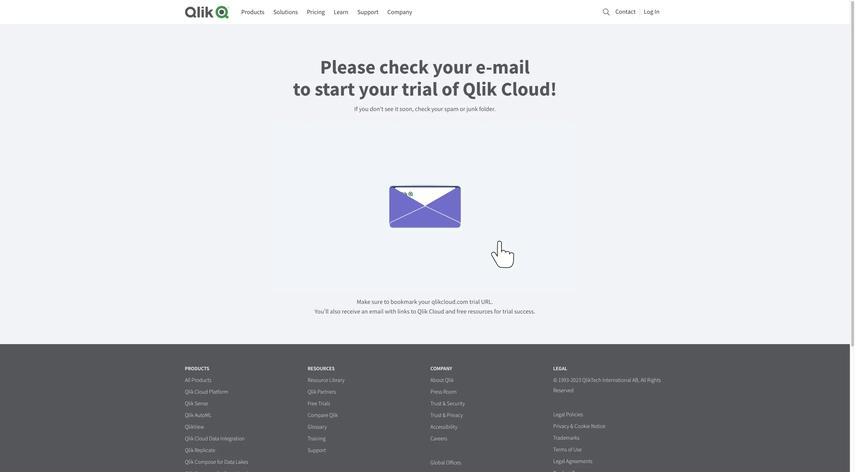 Task type: vqa. For each thing, say whether or not it's contained in the screenshot.
trial
yes



Task type: describe. For each thing, give the bounding box(es) containing it.
qlik down qlikview link
[[185, 436, 194, 443]]

learn
[[334, 8, 349, 16]]

an
[[362, 308, 368, 316]]

log in
[[644, 8, 660, 16]]

careers
[[431, 436, 448, 443]]

press room
[[431, 389, 457, 396]]

terms of use link
[[554, 447, 582, 454]]

legal policies link
[[554, 412, 583, 419]]

products inside all products link
[[192, 377, 211, 384]]

privacy & cookie notice
[[554, 423, 606, 430]]

qlik cloud platform link
[[185, 389, 228, 396]]

bookmark
[[391, 298, 418, 306]]

qlik cloud platform
[[185, 389, 228, 396]]

1 horizontal spatial company
[[431, 366, 452, 372]]

you'll
[[315, 308, 329, 316]]

log in link
[[644, 6, 660, 17]]

ab,
[[633, 377, 640, 384]]

qlik sense link
[[185, 401, 208, 408]]

terms
[[554, 447, 567, 454]]

cloud inside make sure to bookmark your qlikcloud.com trial url. you'll also receive an email with links to qlik cloud and free resources for trial success.
[[429, 308, 444, 316]]

qlik sense
[[185, 401, 208, 408]]

compare
[[308, 412, 328, 419]]

replicate
[[195, 447, 215, 454]]

qlik up free
[[308, 389, 317, 396]]

offices
[[446, 460, 461, 467]]

qlik up folder.
[[463, 76, 497, 102]]

automl
[[195, 412, 212, 419]]

2 horizontal spatial to
[[411, 308, 416, 316]]

free trials link
[[308, 401, 330, 408]]

in
[[655, 8, 660, 16]]

about qlik
[[431, 377, 454, 384]]

1 horizontal spatial trial
[[470, 298, 480, 306]]

1 vertical spatial check
[[415, 105, 430, 113]]

platform
[[209, 389, 228, 396]]

solutions
[[274, 8, 298, 16]]

0 vertical spatial trial
[[402, 76, 438, 102]]

global offices
[[431, 460, 461, 467]]

resource
[[308, 377, 328, 384]]

privacy inside "link"
[[447, 412, 463, 419]]

data inside qlik compose for data lakes link
[[224, 459, 235, 466]]

training
[[308, 436, 326, 443]]

folder.
[[479, 105, 496, 113]]

receive
[[342, 308, 360, 316]]

log
[[644, 8, 654, 16]]

free
[[308, 401, 317, 408]]

1 all from the left
[[185, 377, 190, 384]]

contact link
[[616, 6, 636, 17]]

trust for trust & privacy
[[431, 412, 442, 419]]

careers link
[[431, 436, 448, 443]]

& for privacy
[[443, 412, 446, 419]]

pricing
[[307, 8, 325, 16]]

press
[[431, 389, 443, 396]]

your up don't at top
[[359, 76, 398, 102]]

mail
[[493, 54, 530, 80]]

trust & privacy
[[431, 412, 463, 419]]

qlik left replicate
[[185, 447, 194, 454]]

qlik partners link
[[308, 389, 336, 396]]

trademarks link
[[554, 435, 580, 442]]

resource library link
[[308, 377, 345, 384]]

qliktech
[[583, 377, 602, 384]]

qlik left sense
[[185, 401, 194, 408]]

soon,
[[400, 105, 414, 113]]

qlik main element
[[241, 6, 665, 19]]

company link
[[388, 6, 412, 19]]

don't
[[370, 105, 384, 113]]

qlik down qlik replicate link
[[185, 459, 194, 466]]

data inside qlik cloud data integration link
[[209, 436, 219, 443]]

& for cookie
[[571, 423, 574, 430]]

all products
[[185, 377, 211, 384]]

agreements
[[566, 458, 593, 465]]

legal agreements
[[554, 458, 593, 465]]

success.
[[515, 308, 536, 316]]

& for security
[[443, 401, 446, 408]]

room
[[444, 389, 457, 396]]

qlikcloud.com
[[432, 298, 468, 306]]

and
[[446, 308, 456, 316]]

support inside qlik main "element"
[[358, 8, 379, 16]]

to start your trial of qlik cloud!
[[293, 76, 557, 102]]

legal for legal agreements
[[554, 458, 565, 465]]

with
[[385, 308, 396, 316]]

company inside menu bar
[[388, 8, 412, 16]]

trust & security link
[[431, 401, 465, 408]]

qlik up qlik sense
[[185, 389, 194, 396]]



Task type: locate. For each thing, give the bounding box(es) containing it.
support link down the training link
[[308, 447, 326, 455]]

0 vertical spatial of
[[442, 76, 459, 102]]

about qlik link
[[431, 377, 454, 384]]

trial
[[402, 76, 438, 102], [470, 298, 480, 306], [503, 308, 513, 316]]

resources
[[468, 308, 493, 316]]

if
[[355, 105, 358, 113]]

for inside make sure to bookmark your qlikcloud.com trial url. you'll also receive an email with links to qlik cloud and free resources for trial success.
[[494, 308, 502, 316]]

cloud for platform
[[195, 389, 208, 396]]

compare qlik link
[[308, 412, 338, 420]]

qlik down trials
[[329, 412, 338, 419]]

security
[[447, 401, 465, 408]]

1 vertical spatial privacy
[[554, 423, 570, 430]]

e-
[[476, 54, 493, 80]]

partners
[[318, 389, 336, 396]]

0 horizontal spatial for
[[217, 459, 223, 466]]

about
[[431, 377, 444, 384]]

of up spam
[[442, 76, 459, 102]]

cloud left and
[[429, 308, 444, 316]]

& up accessibility
[[443, 412, 446, 419]]

trust inside "link"
[[431, 412, 442, 419]]

privacy up trademarks
[[554, 423, 570, 430]]

1 horizontal spatial support
[[358, 8, 379, 16]]

qlik replicate
[[185, 447, 215, 454]]

products left "solutions" link
[[241, 8, 265, 16]]

it
[[395, 105, 399, 113]]

qlikview
[[185, 424, 204, 431]]

please
[[320, 54, 376, 80]]

trial left the success.
[[503, 308, 513, 316]]

global offices link
[[431, 460, 461, 467]]

1 trust from the top
[[431, 401, 442, 408]]

sense
[[195, 401, 208, 408]]

qlik up room
[[445, 377, 454, 384]]

qlik compose for data lakes link
[[185, 459, 248, 466]]

legal for legal
[[554, 366, 568, 372]]

products up "all products"
[[185, 366, 209, 372]]

1 vertical spatial trust
[[431, 412, 442, 419]]

0 horizontal spatial trial
[[402, 76, 438, 102]]

0 vertical spatial company
[[388, 8, 412, 16]]

support
[[358, 8, 379, 16], [308, 447, 326, 454]]

2 vertical spatial trial
[[503, 308, 513, 316]]

products up qlik cloud platform
[[192, 377, 211, 384]]

all up qlik cloud platform
[[185, 377, 190, 384]]

contact
[[616, 8, 636, 16]]

cloud for data
[[195, 436, 208, 443]]

0 vertical spatial data
[[209, 436, 219, 443]]

products inside menu bar
[[241, 8, 265, 16]]

2 vertical spatial cloud
[[195, 436, 208, 443]]

your left spam
[[432, 105, 443, 113]]

0 vertical spatial support link
[[358, 6, 379, 19]]

1 vertical spatial products
[[185, 366, 209, 372]]

if you don't see it soon, check your spam or junk folder.
[[355, 105, 496, 113]]

0 horizontal spatial of
[[442, 76, 459, 102]]

0 horizontal spatial company
[[388, 8, 412, 16]]

trust for trust & security
[[431, 401, 442, 408]]

of left use
[[568, 447, 573, 454]]

support right learn link
[[358, 8, 379, 16]]

trust down press
[[431, 401, 442, 408]]

see
[[385, 105, 394, 113]]

company
[[388, 8, 412, 16], [431, 366, 452, 372]]

0 vertical spatial legal
[[554, 366, 568, 372]]

menu bar containing products
[[241, 6, 412, 19]]

please check your e-mail
[[320, 54, 530, 80]]

0 horizontal spatial all
[[185, 377, 190, 384]]

accessibility link
[[431, 424, 458, 431]]

1993-
[[559, 377, 571, 384]]

qlik right links
[[418, 308, 428, 316]]

©
[[554, 377, 558, 384]]

compare qlik
[[308, 412, 338, 419]]

make
[[357, 298, 371, 306]]

lakes
[[236, 459, 248, 466]]

1 vertical spatial trial
[[470, 298, 480, 306]]

trust & privacy link
[[431, 412, 463, 420]]

qlik automl
[[185, 412, 212, 419]]

0 vertical spatial for
[[494, 308, 502, 316]]

data left lakes on the left of the page
[[224, 459, 235, 466]]

for right resources
[[494, 308, 502, 316]]

menu bar
[[241, 6, 412, 19]]

1 vertical spatial of
[[568, 447, 573, 454]]

trial up if you don't see it soon, check your spam or junk folder.
[[402, 76, 438, 102]]

& inside 'link'
[[571, 423, 574, 430]]

to right sure
[[384, 298, 390, 306]]

trademarks
[[554, 435, 580, 442]]

qlik cloud data integration link
[[185, 436, 245, 443]]

products
[[241, 8, 265, 16], [185, 366, 209, 372], [192, 377, 211, 384]]

1 vertical spatial &
[[443, 412, 446, 419]]

1 horizontal spatial of
[[568, 447, 573, 454]]

integration
[[221, 436, 245, 443]]

legal for legal policies
[[554, 412, 565, 419]]

qlik automl link
[[185, 412, 212, 420]]

cloud
[[429, 308, 444, 316], [195, 389, 208, 396], [195, 436, 208, 443]]

to left start
[[293, 76, 311, 102]]

for right compose
[[217, 459, 223, 466]]

press room link
[[431, 389, 457, 396]]

legal left policies
[[554, 412, 565, 419]]

products link
[[241, 6, 265, 19]]

qlik up qlikview
[[185, 412, 194, 419]]

1 vertical spatial company
[[431, 366, 452, 372]]

2 horizontal spatial trial
[[503, 308, 513, 316]]

0 vertical spatial &
[[443, 401, 446, 408]]

1 horizontal spatial data
[[224, 459, 235, 466]]

qlik compose for data lakes
[[185, 459, 248, 466]]

all inside © 1993-2023 qliktech international ab, all rights reserved
[[641, 377, 647, 384]]

1 vertical spatial for
[[217, 459, 223, 466]]

to right links
[[411, 308, 416, 316]]

trust up accessibility
[[431, 412, 442, 419]]

legal inside 'link'
[[554, 458, 565, 465]]

0 horizontal spatial privacy
[[447, 412, 463, 419]]

2 vertical spatial to
[[411, 308, 416, 316]]

0 horizontal spatial support
[[308, 447, 326, 454]]

2 legal from the top
[[554, 412, 565, 419]]

free
[[457, 308, 467, 316]]

2023
[[571, 377, 582, 384]]

use
[[574, 447, 582, 454]]

1 horizontal spatial privacy
[[554, 423, 570, 430]]

cloud up qlik replicate
[[195, 436, 208, 443]]

you
[[359, 105, 369, 113]]

trial up resources
[[470, 298, 480, 306]]

privacy
[[447, 412, 463, 419], [554, 423, 570, 430]]

2 vertical spatial products
[[192, 377, 211, 384]]

1 vertical spatial to
[[384, 298, 390, 306]]

legal down terms
[[554, 458, 565, 465]]

& down press room link
[[443, 401, 446, 408]]

legal policies
[[554, 412, 583, 419]]

glossary
[[308, 424, 327, 431]]

1 horizontal spatial support link
[[358, 6, 379, 19]]

2 vertical spatial legal
[[554, 458, 565, 465]]

2 vertical spatial &
[[571, 423, 574, 430]]

your right the bookmark
[[419, 298, 430, 306]]

for
[[494, 308, 502, 316], [217, 459, 223, 466]]

support down the training link
[[308, 447, 326, 454]]

0 vertical spatial privacy
[[447, 412, 463, 419]]

cloud up sense
[[195, 389, 208, 396]]

& left the cookie
[[571, 423, 574, 430]]

0 horizontal spatial support link
[[308, 447, 326, 455]]

1 vertical spatial support
[[308, 447, 326, 454]]

1 vertical spatial cloud
[[195, 389, 208, 396]]

qlik cloud data integration
[[185, 436, 245, 443]]

privacy & cookie notice link
[[554, 423, 606, 431]]

&
[[443, 401, 446, 408], [443, 412, 446, 419], [571, 423, 574, 430]]

start
[[315, 76, 355, 102]]

legal up 1993-
[[554, 366, 568, 372]]

0 vertical spatial support
[[358, 8, 379, 16]]

data up replicate
[[209, 436, 219, 443]]

legal agreements link
[[554, 458, 593, 466]]

your inside make sure to bookmark your qlikcloud.com trial url. you'll also receive an email with links to qlik cloud and free resources for trial success.
[[419, 298, 430, 306]]

resource library
[[308, 377, 345, 384]]

of
[[442, 76, 459, 102], [568, 447, 573, 454]]

all
[[185, 377, 190, 384], [641, 377, 647, 384]]

reserved
[[554, 388, 574, 394]]

privacy down security
[[447, 412, 463, 419]]

0 horizontal spatial to
[[293, 76, 311, 102]]

cookie
[[575, 423, 590, 430]]

1 horizontal spatial all
[[641, 377, 647, 384]]

terms of use
[[554, 447, 582, 454]]

privacy inside 'link'
[[554, 423, 570, 430]]

links
[[398, 308, 410, 316]]

free trials
[[308, 401, 330, 408]]

1 vertical spatial support link
[[308, 447, 326, 455]]

international
[[603, 377, 632, 384]]

trust & security
[[431, 401, 465, 408]]

support link right learn link
[[358, 6, 379, 19]]

1 vertical spatial legal
[[554, 412, 565, 419]]

notice
[[591, 423, 606, 430]]

compose
[[195, 459, 216, 466]]

0 horizontal spatial data
[[209, 436, 219, 443]]

1 horizontal spatial to
[[384, 298, 390, 306]]

menu bar inside qlik main "element"
[[241, 6, 412, 19]]

0 vertical spatial products
[[241, 8, 265, 16]]

all right the ab,
[[641, 377, 647, 384]]

qlik inside make sure to bookmark your qlikcloud.com trial url. you'll also receive an email with links to qlik cloud and free resources for trial success.
[[418, 308, 428, 316]]

your left the e-
[[433, 54, 472, 80]]

3 legal from the top
[[554, 458, 565, 465]]

qlik replicate link
[[185, 447, 215, 455]]

& inside "link"
[[443, 412, 446, 419]]

qlik partners
[[308, 389, 336, 396]]

1 horizontal spatial for
[[494, 308, 502, 316]]

qlik
[[463, 76, 497, 102], [418, 308, 428, 316], [445, 377, 454, 384], [185, 389, 194, 396], [308, 389, 317, 396], [185, 401, 194, 408], [185, 412, 194, 419], [329, 412, 338, 419], [185, 436, 194, 443], [185, 447, 194, 454], [185, 459, 194, 466]]

go to the home page. image
[[185, 6, 229, 19]]

policies
[[566, 412, 583, 419]]

0 vertical spatial trust
[[431, 401, 442, 408]]

solutions link
[[274, 6, 298, 19]]

2 all from the left
[[641, 377, 647, 384]]

1 vertical spatial data
[[224, 459, 235, 466]]

learn link
[[334, 6, 349, 19]]

1 legal from the top
[[554, 366, 568, 372]]

to
[[293, 76, 311, 102], [384, 298, 390, 306], [411, 308, 416, 316]]

0 vertical spatial to
[[293, 76, 311, 102]]

0 vertical spatial check
[[380, 54, 429, 80]]

or
[[460, 105, 466, 113]]

0 vertical spatial cloud
[[429, 308, 444, 316]]

sure
[[372, 298, 383, 306]]

spam
[[445, 105, 459, 113]]

2 trust from the top
[[431, 412, 442, 419]]



